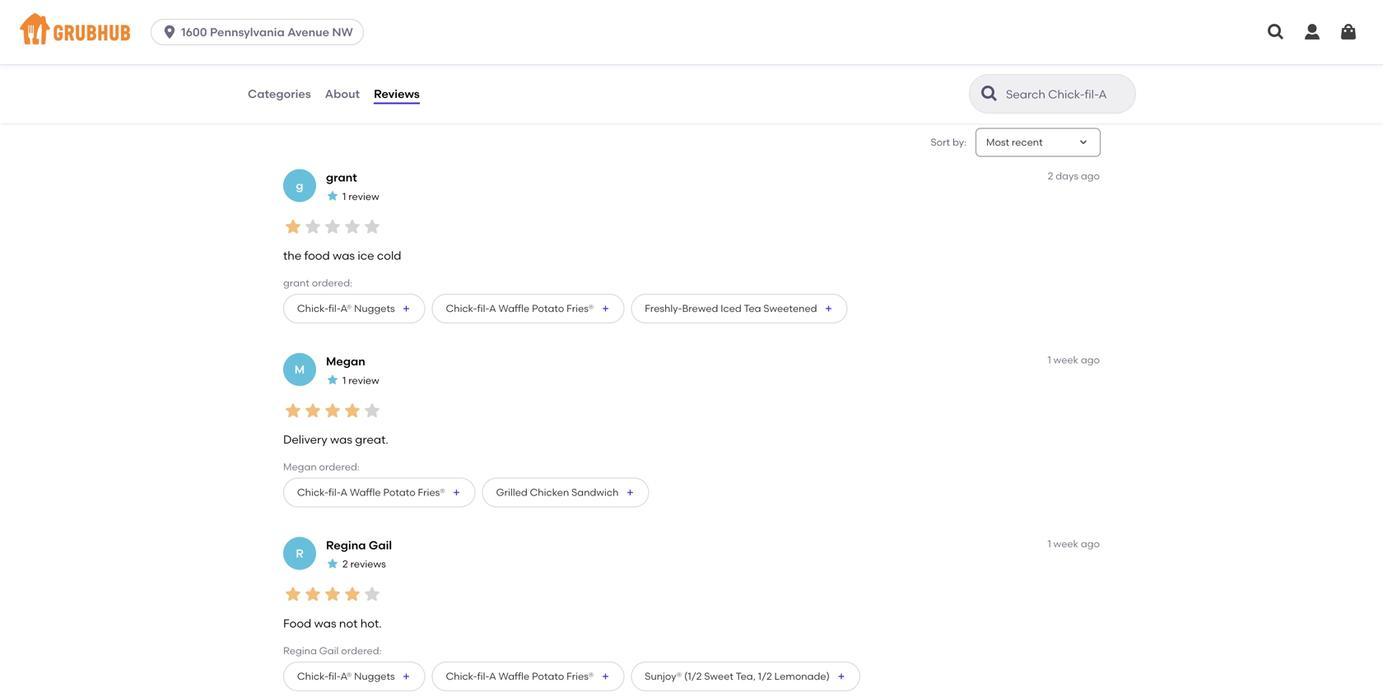 Task type: describe. For each thing, give the bounding box(es) containing it.
time
[[388, 54, 409, 66]]

1 vertical spatial a
[[340, 487, 347, 499]]

regina for regina gail ordered:
[[283, 645, 317, 657]]

a for the food was ice cold
[[489, 303, 496, 315]]

84 good food
[[293, 36, 344, 66]]

grant ordered:
[[283, 277, 352, 289]]

the
[[283, 249, 302, 263]]

grant for grant
[[326, 171, 357, 185]]

grilled
[[496, 487, 528, 499]]

chick-fil-a waffle potato fries® for food was not hot.
[[446, 671, 594, 683]]

reviews
[[350, 558, 386, 570]]

sweetened
[[764, 303, 817, 315]]

freshly-
[[645, 303, 682, 315]]

276
[[293, 7, 311, 21]]

week for delivery was great.
[[1054, 354, 1078, 366]]

delivery was great.
[[283, 433, 388, 447]]

tea
[[744, 303, 761, 315]]

1 review for grant
[[342, 190, 379, 202]]

chick-fil-a® nuggets for was
[[297, 303, 395, 315]]

food
[[283, 617, 311, 631]]

1 horizontal spatial svg image
[[1302, 22, 1322, 42]]

pennsylvania
[[210, 25, 285, 39]]

fries® for food was not hot.
[[567, 671, 594, 683]]

1 week ago for delivery was great.
[[1048, 354, 1100, 366]]

caret down icon image
[[1077, 136, 1090, 149]]

sort
[[931, 136, 950, 148]]

g
[[296, 179, 303, 193]]

megan for megan
[[326, 355, 365, 369]]

1 vertical spatial potato
[[383, 487, 415, 499]]

avenue
[[287, 25, 329, 39]]

cold
[[377, 249, 401, 263]]

gail for regina gail
[[369, 539, 392, 553]]

most
[[986, 136, 1009, 148]]

lemonade)
[[774, 671, 830, 683]]

about button
[[324, 64, 361, 123]]

grilled chicken sandwich button
[[482, 478, 649, 508]]

review for megan
[[348, 374, 379, 386]]

sweet
[[704, 671, 733, 683]]

1 vertical spatial fries®
[[418, 487, 445, 499]]

not
[[339, 617, 358, 631]]

m
[[295, 363, 305, 377]]

0 vertical spatial was
[[333, 249, 355, 263]]

2 for 2 days ago
[[1048, 170, 1053, 182]]

sunjoy® (1/2 sweet tea, 1/2 lemonade) button
[[631, 662, 860, 692]]

a for food was not hot.
[[489, 671, 496, 683]]

tea,
[[736, 671, 756, 683]]

1600 pennsylvania avenue nw button
[[151, 19, 370, 45]]

2 for 2 reviews
[[342, 558, 348, 570]]

2 days ago
[[1048, 170, 1100, 182]]

chick-fil-a® nuggets button for was
[[283, 294, 425, 324]]

on
[[371, 54, 385, 66]]

1 vertical spatial chick-fil-a waffle potato fries®
[[297, 487, 445, 499]]

1 vertical spatial food
[[304, 249, 330, 263]]

regina gail
[[326, 539, 392, 553]]

correct order
[[449, 54, 486, 83]]

fil- for grant
[[328, 303, 340, 315]]

1/2
[[758, 671, 772, 683]]

recent
[[1012, 136, 1043, 148]]

iced
[[721, 303, 742, 315]]

ago for ice
[[1081, 170, 1100, 182]]

food inside 84 good food
[[322, 54, 344, 66]]

reviews button
[[373, 64, 420, 123]]

fries® for the food was ice cold
[[567, 303, 594, 315]]

sort by:
[[931, 136, 967, 148]]

delivery
[[283, 433, 327, 447]]

plus icon image inside sunjoy® (1/2 sweet tea, 1/2 lemonade) button
[[836, 672, 846, 682]]

nuggets for ice
[[354, 303, 395, 315]]

chick-fil-a waffle potato fries® button for food was not hot.
[[432, 662, 624, 692]]

potato for food was not hot.
[[532, 671, 564, 683]]

grilled chicken sandwich
[[496, 487, 619, 499]]

svg image inside the 1600 pennsylvania avenue nw button
[[161, 24, 178, 40]]

1 week ago for food was not hot.
[[1048, 538, 1100, 550]]

regina gail ordered:
[[283, 645, 382, 657]]

by:
[[952, 136, 967, 148]]

brewed
[[682, 303, 718, 315]]

fil- for megan
[[328, 487, 340, 499]]

276 ratings
[[293, 7, 353, 21]]



Task type: vqa. For each thing, say whether or not it's contained in the screenshot.
$13.99 +
no



Task type: locate. For each thing, give the bounding box(es) containing it.
a® down 'regina gail ordered:'
[[340, 671, 352, 683]]

1 horizontal spatial 2
[[1048, 170, 1053, 182]]

a®
[[340, 303, 352, 315], [340, 671, 352, 683]]

good
[[293, 54, 320, 66]]

1 vertical spatial review
[[348, 374, 379, 386]]

2 ago from the top
[[1081, 354, 1100, 366]]

0 horizontal spatial regina
[[283, 645, 317, 657]]

chick- for grant
[[297, 303, 328, 315]]

chick-fil-a® nuggets for not
[[297, 671, 395, 683]]

regina down food
[[283, 645, 317, 657]]

about
[[325, 87, 360, 101]]

chick-fil-a waffle potato fries® button for the food was ice cold
[[432, 294, 624, 324]]

0 vertical spatial ordered:
[[312, 277, 352, 289]]

chick-fil-a® nuggets button down 'regina gail ordered:'
[[283, 662, 425, 692]]

0 vertical spatial gail
[[369, 539, 392, 553]]

ordered: for food
[[312, 277, 352, 289]]

1 week from the top
[[1054, 354, 1078, 366]]

1 vertical spatial nuggets
[[354, 671, 395, 683]]

a® down grant ordered:
[[340, 303, 352, 315]]

0 vertical spatial grant
[[326, 171, 357, 185]]

on time delivery
[[371, 54, 409, 83]]

waffle for the food was ice cold
[[499, 303, 530, 315]]

fil-
[[328, 303, 340, 315], [477, 303, 489, 315], [328, 487, 340, 499], [328, 671, 340, 683], [477, 671, 489, 683]]

food
[[322, 54, 344, 66], [304, 249, 330, 263]]

2 vertical spatial a
[[489, 671, 496, 683]]

1 horizontal spatial grant
[[326, 171, 357, 185]]

0 vertical spatial waffle
[[499, 303, 530, 315]]

1 vertical spatial week
[[1054, 538, 1078, 550]]

2 nuggets from the top
[[354, 671, 395, 683]]

nuggets down ice
[[354, 303, 395, 315]]

review up ice
[[348, 190, 379, 202]]

ordered: for was
[[319, 461, 360, 473]]

food was not hot.
[[283, 617, 382, 631]]

main navigation navigation
[[0, 0, 1383, 64]]

gail
[[369, 539, 392, 553], [319, 645, 339, 657]]

1 review from the top
[[348, 190, 379, 202]]

2 left the "days"
[[1048, 170, 1053, 182]]

3 ago from the top
[[1081, 538, 1100, 550]]

chicken
[[530, 487, 569, 499]]

ordered: down delivery was great.
[[319, 461, 360, 473]]

0 horizontal spatial gail
[[319, 645, 339, 657]]

chick-fil-a waffle potato fries® button
[[432, 294, 624, 324], [283, 478, 476, 508], [432, 662, 624, 692]]

0 vertical spatial a®
[[340, 303, 352, 315]]

1 vertical spatial megan
[[283, 461, 317, 473]]

0 horizontal spatial grant
[[283, 277, 309, 289]]

food right good on the top of the page
[[322, 54, 344, 66]]

star icon image
[[326, 189, 339, 203], [283, 217, 303, 237], [303, 217, 323, 237], [323, 217, 342, 237], [342, 217, 362, 237], [362, 217, 382, 237], [326, 373, 339, 386], [283, 401, 303, 420], [303, 401, 323, 420], [323, 401, 342, 420], [342, 401, 362, 420], [362, 401, 382, 420], [326, 557, 339, 570], [283, 585, 303, 604], [303, 585, 323, 604], [323, 585, 342, 604], [342, 585, 362, 604], [362, 585, 382, 604]]

food right the
[[304, 249, 330, 263]]

potato
[[532, 303, 564, 315], [383, 487, 415, 499], [532, 671, 564, 683]]

1 vertical spatial ordered:
[[319, 461, 360, 473]]

chick- for megan
[[297, 487, 328, 499]]

1 chick-fil-a® nuggets button from the top
[[283, 294, 425, 324]]

0 vertical spatial 2
[[1048, 170, 1053, 182]]

nw
[[332, 25, 353, 39]]

(1/2
[[684, 671, 702, 683]]

review up great.
[[348, 374, 379, 386]]

fil- for regina gail
[[328, 671, 340, 683]]

1 horizontal spatial regina
[[326, 539, 366, 553]]

ice
[[358, 249, 374, 263]]

ordered:
[[312, 277, 352, 289], [319, 461, 360, 473], [341, 645, 382, 657]]

2 vertical spatial potato
[[532, 671, 564, 683]]

1 ago from the top
[[1081, 170, 1100, 182]]

nuggets for hot.
[[354, 671, 395, 683]]

categories button
[[247, 64, 312, 123]]

chick- for regina gail
[[297, 671, 328, 683]]

svg image
[[1266, 22, 1286, 42]]

hot.
[[360, 617, 382, 631]]

gail up reviews
[[369, 539, 392, 553]]

2 vertical spatial fries®
[[567, 671, 594, 683]]

plus icon image inside 'grilled chicken sandwich' button
[[625, 488, 635, 498]]

waffle for food was not hot.
[[499, 671, 530, 683]]

delivery
[[371, 71, 408, 83]]

1 nuggets from the top
[[354, 303, 395, 315]]

gail down food was not hot.
[[319, 645, 339, 657]]

0 vertical spatial 1 week ago
[[1048, 354, 1100, 366]]

2 1 week ago from the top
[[1048, 538, 1100, 550]]

1 vertical spatial chick-fil-a waffle potato fries® button
[[283, 478, 476, 508]]

0 horizontal spatial megan
[[283, 461, 317, 473]]

2 vertical spatial chick-fil-a waffle potato fries® button
[[432, 662, 624, 692]]

grant for grant ordered:
[[283, 277, 309, 289]]

gail for regina gail ordered:
[[319, 645, 339, 657]]

1 vertical spatial chick-fil-a® nuggets
[[297, 671, 395, 683]]

0 vertical spatial a
[[489, 303, 496, 315]]

was left ice
[[333, 249, 355, 263]]

search icon image
[[980, 84, 999, 104]]

fries®
[[567, 303, 594, 315], [418, 487, 445, 499], [567, 671, 594, 683]]

1 vertical spatial chick-fil-a® nuggets button
[[283, 662, 425, 692]]

2 vertical spatial waffle
[[499, 671, 530, 683]]

chick-fil-a® nuggets button down grant ordered:
[[283, 294, 425, 324]]

megan down the delivery
[[283, 461, 317, 473]]

correct
[[449, 54, 486, 66]]

1 a® from the top
[[340, 303, 352, 315]]

megan right m
[[326, 355, 365, 369]]

chick-fil-a® nuggets button
[[283, 294, 425, 324], [283, 662, 425, 692]]

0 vertical spatial review
[[348, 190, 379, 202]]

1 1 review from the top
[[342, 190, 379, 202]]

great.
[[355, 433, 388, 447]]

sandwich
[[571, 487, 619, 499]]

0 horizontal spatial svg image
[[161, 24, 178, 40]]

2 1 review from the top
[[342, 374, 379, 386]]

84
[[293, 36, 307, 50]]

freshly-brewed iced tea sweetened
[[645, 303, 817, 315]]

1600 pennsylvania avenue nw
[[181, 25, 353, 39]]

0 vertical spatial week
[[1054, 354, 1078, 366]]

the food was ice cold
[[283, 249, 401, 263]]

2 vertical spatial chick-fil-a waffle potato fries®
[[446, 671, 594, 683]]

2 a® from the top
[[340, 671, 352, 683]]

2 vertical spatial ago
[[1081, 538, 1100, 550]]

1 vertical spatial 1 review
[[342, 374, 379, 386]]

Search Chick-fil-A search field
[[1004, 86, 1130, 102]]

plus icon image inside "freshly-brewed iced tea sweetened" 'button'
[[824, 304, 834, 314]]

0 horizontal spatial 2
[[342, 558, 348, 570]]

was left not
[[314, 617, 336, 631]]

waffle
[[499, 303, 530, 315], [350, 487, 381, 499], [499, 671, 530, 683]]

a® for was
[[340, 303, 352, 315]]

0 vertical spatial chick-fil-a® nuggets button
[[283, 294, 425, 324]]

chick-
[[297, 303, 328, 315], [446, 303, 477, 315], [297, 487, 328, 499], [297, 671, 328, 683], [446, 671, 477, 683]]

1 vertical spatial regina
[[283, 645, 317, 657]]

2 left reviews
[[342, 558, 348, 570]]

1 1 week ago from the top
[[1048, 354, 1100, 366]]

freshly-brewed iced tea sweetened button
[[631, 294, 848, 324]]

megan for megan ordered:
[[283, 461, 317, 473]]

2
[[1048, 170, 1053, 182], [342, 558, 348, 570]]

chick-fil-a® nuggets down 'regina gail ordered:'
[[297, 671, 395, 683]]

ratings
[[314, 7, 353, 21]]

2 vertical spatial was
[[314, 617, 336, 631]]

svg image
[[1302, 22, 1322, 42], [1339, 22, 1358, 42], [161, 24, 178, 40]]

1 horizontal spatial megan
[[326, 355, 365, 369]]

week for food was not hot.
[[1054, 538, 1078, 550]]

grant
[[326, 171, 357, 185], [283, 277, 309, 289]]

a® for not
[[340, 671, 352, 683]]

chick-fil-a® nuggets
[[297, 303, 395, 315], [297, 671, 395, 683]]

was for regina gail
[[314, 617, 336, 631]]

grant right g
[[326, 171, 357, 185]]

1
[[342, 190, 346, 202], [1048, 354, 1051, 366], [342, 374, 346, 386], [1048, 538, 1051, 550]]

1 horizontal spatial gail
[[369, 539, 392, 553]]

sunjoy®
[[645, 671, 682, 683]]

2 reviews
[[342, 558, 386, 570]]

0 vertical spatial chick-fil-a waffle potato fries® button
[[432, 294, 624, 324]]

0 vertical spatial nuggets
[[354, 303, 395, 315]]

order
[[449, 71, 475, 83]]

review
[[348, 190, 379, 202], [348, 374, 379, 386]]

Sort by: field
[[986, 135, 1043, 150]]

was
[[333, 249, 355, 263], [330, 433, 352, 447], [314, 617, 336, 631]]

was for megan
[[330, 433, 352, 447]]

1 vertical spatial ago
[[1081, 354, 1100, 366]]

was left great.
[[330, 433, 352, 447]]

sunjoy® (1/2 sweet tea, 1/2 lemonade)
[[645, 671, 830, 683]]

days
[[1056, 170, 1078, 182]]

1 chick-fil-a® nuggets from the top
[[297, 303, 395, 315]]

grant down the
[[283, 277, 309, 289]]

0 vertical spatial 1 review
[[342, 190, 379, 202]]

chick-fil-a® nuggets down grant ordered:
[[297, 303, 395, 315]]

1 vertical spatial grant
[[283, 277, 309, 289]]

1 vertical spatial waffle
[[350, 487, 381, 499]]

1 vertical spatial 1 week ago
[[1048, 538, 1100, 550]]

2 chick-fil-a® nuggets from the top
[[297, 671, 395, 683]]

week
[[1054, 354, 1078, 366], [1054, 538, 1078, 550]]

1 vertical spatial 2
[[342, 558, 348, 570]]

1 review up great.
[[342, 374, 379, 386]]

plus icon image
[[401, 304, 411, 314], [600, 304, 610, 314], [824, 304, 834, 314], [452, 488, 462, 498], [625, 488, 635, 498], [401, 672, 411, 682], [600, 672, 610, 682], [836, 672, 846, 682]]

2 horizontal spatial svg image
[[1339, 22, 1358, 42]]

0 vertical spatial ago
[[1081, 170, 1100, 182]]

0 vertical spatial fries®
[[567, 303, 594, 315]]

1 week ago
[[1048, 354, 1100, 366], [1048, 538, 1100, 550]]

1 vertical spatial gail
[[319, 645, 339, 657]]

1 vertical spatial was
[[330, 433, 352, 447]]

1 review up ice
[[342, 190, 379, 202]]

regina up the "2 reviews"
[[326, 539, 366, 553]]

0 vertical spatial potato
[[532, 303, 564, 315]]

megan ordered:
[[283, 461, 360, 473]]

2 vertical spatial ordered:
[[341, 645, 382, 657]]

nuggets down 'regina gail ordered:'
[[354, 671, 395, 683]]

0 vertical spatial chick-fil-a waffle potato fries®
[[446, 303, 594, 315]]

chick-fil-a® nuggets button for not
[[283, 662, 425, 692]]

r
[[296, 547, 304, 561]]

0 vertical spatial food
[[322, 54, 344, 66]]

reviews
[[374, 87, 420, 101]]

1 review for megan
[[342, 374, 379, 386]]

chick-fil-a waffle potato fries®
[[446, 303, 594, 315], [297, 487, 445, 499], [446, 671, 594, 683]]

0 vertical spatial megan
[[326, 355, 365, 369]]

a
[[489, 303, 496, 315], [340, 487, 347, 499], [489, 671, 496, 683]]

ago for hot.
[[1081, 538, 1100, 550]]

megan
[[326, 355, 365, 369], [283, 461, 317, 473]]

1600
[[181, 25, 207, 39]]

review for grant
[[348, 190, 379, 202]]

chick-fil-a waffle potato fries® for the food was ice cold
[[446, 303, 594, 315]]

ordered: down 'the food was ice cold'
[[312, 277, 352, 289]]

potato for the food was ice cold
[[532, 303, 564, 315]]

ago
[[1081, 170, 1100, 182], [1081, 354, 1100, 366], [1081, 538, 1100, 550]]

1 review
[[342, 190, 379, 202], [342, 374, 379, 386]]

1 vertical spatial a®
[[340, 671, 352, 683]]

nuggets
[[354, 303, 395, 315], [354, 671, 395, 683]]

0 vertical spatial regina
[[326, 539, 366, 553]]

ordered: down hot.
[[341, 645, 382, 657]]

2 review from the top
[[348, 374, 379, 386]]

2 chick-fil-a® nuggets button from the top
[[283, 662, 425, 692]]

0 vertical spatial chick-fil-a® nuggets
[[297, 303, 395, 315]]

most recent
[[986, 136, 1043, 148]]

2 week from the top
[[1054, 538, 1078, 550]]

categories
[[248, 87, 311, 101]]

regina for regina gail
[[326, 539, 366, 553]]

regina
[[326, 539, 366, 553], [283, 645, 317, 657]]



